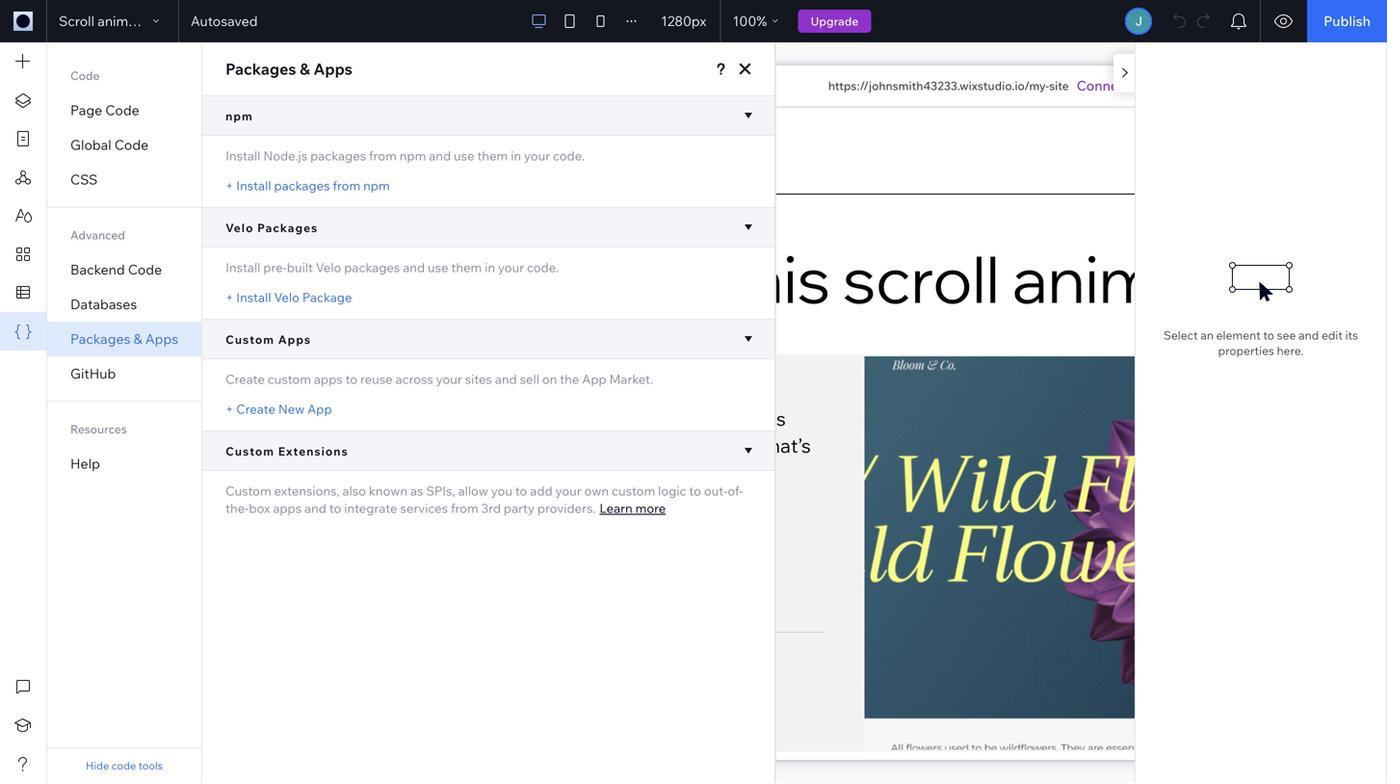 Task type: vqa. For each thing, say whether or not it's contained in the screenshot.
from
yes



Task type: locate. For each thing, give the bounding box(es) containing it.
2 horizontal spatial from
[[451, 500, 479, 516]]

and for packages
[[403, 260, 425, 276]]

tools
[[139, 759, 163, 773]]

1 vertical spatial from
[[333, 178, 360, 194]]

packages up package
[[344, 260, 400, 276]]

packages down node.js
[[274, 178, 330, 194]]

hide
[[86, 759, 109, 773]]

2 vertical spatial npm
[[363, 178, 390, 194]]

custom down + install velo package button
[[226, 332, 275, 347]]

install left node.js
[[226, 148, 260, 164]]

0 horizontal spatial apps
[[273, 500, 302, 516]]

code up page
[[70, 68, 100, 83]]

install
[[226, 148, 260, 164], [236, 178, 271, 194], [226, 260, 260, 276], [236, 289, 271, 305]]

code. for install pre-built velo packages and use them in your code.
[[527, 260, 559, 276]]

2 vertical spatial custom
[[226, 483, 271, 499]]

+ up velo packages
[[226, 178, 233, 194]]

from down allow
[[451, 500, 479, 516]]

velo down the + install packages from npm button
[[226, 220, 254, 235]]

code right backend
[[128, 261, 162, 278]]

1 vertical spatial code.
[[527, 260, 559, 276]]

1 vertical spatial them
[[451, 260, 482, 276]]

code.
[[553, 148, 585, 164], [527, 260, 559, 276]]

code for global
[[115, 136, 149, 153]]

100
[[733, 13, 757, 29]]

1 horizontal spatial app
[[582, 371, 607, 387]]

install down node.js
[[236, 178, 271, 194]]

1 horizontal spatial packages & apps
[[226, 59, 353, 79]]

use for packages
[[428, 260, 449, 276]]

github
[[70, 365, 116, 382]]

avatar image
[[1127, 10, 1150, 33]]

and for npm
[[429, 148, 451, 164]]

custom for custom extensions
[[226, 444, 275, 458]]

integrate
[[344, 500, 397, 516]]

properties
[[1218, 343, 1274, 358]]

1 vertical spatial create
[[236, 401, 275, 417]]

and inside custom extensions, also known as spis, allow you to add your own custom logic to out-of- the-box apps and to integrate services from 3rd party providers.
[[304, 500, 326, 516]]

and inside the select an element to see and edit its properties here.
[[1299, 328, 1319, 342]]

code
[[70, 68, 100, 83], [105, 102, 139, 118], [115, 136, 149, 153], [128, 261, 162, 278]]

1 vertical spatial use
[[428, 260, 449, 276]]

1 horizontal spatial &
[[300, 59, 310, 79]]

2 horizontal spatial velo
[[316, 260, 341, 276]]

2 vertical spatial +
[[226, 401, 233, 417]]

to inside the select an element to see and edit its properties here.
[[1263, 328, 1275, 342]]

packages up + install packages from npm in the top left of the page
[[310, 148, 366, 164]]

create left "new"
[[236, 401, 275, 417]]

the
[[560, 371, 579, 387]]

0 vertical spatial velo
[[226, 220, 254, 235]]

0 vertical spatial them
[[477, 148, 508, 164]]

+ up custom apps
[[226, 289, 233, 305]]

0 vertical spatial +
[[226, 178, 233, 194]]

reuse
[[360, 371, 393, 387]]

page code
[[70, 102, 139, 118]]

packages down databases
[[70, 330, 130, 347]]

custom inside custom extensions, also known as spis, allow you to add your own custom logic to out-of- the-box apps and to integrate services from 3rd party providers.
[[226, 483, 271, 499]]

0 horizontal spatial app
[[307, 401, 332, 417]]

+ create new app button
[[226, 400, 332, 419]]

an
[[1201, 328, 1214, 342]]

and for see
[[1299, 328, 1319, 342]]

advanced
[[70, 228, 125, 242]]

+ install velo package
[[226, 289, 352, 305]]

of-
[[728, 483, 743, 499]]

from inside button
[[333, 178, 360, 194]]

custom for custom apps
[[226, 332, 275, 347]]

resources
[[70, 422, 127, 436]]

2 + from the top
[[226, 289, 233, 305]]

0 vertical spatial in
[[511, 148, 521, 164]]

2 vertical spatial from
[[451, 500, 479, 516]]

velo
[[226, 220, 254, 235], [316, 260, 341, 276], [274, 289, 300, 305]]

packages up the built on the top left
[[257, 220, 318, 235]]

packages & apps down autosaved
[[226, 59, 353, 79]]

1 horizontal spatial velo
[[274, 289, 300, 305]]

them
[[477, 148, 508, 164], [451, 260, 482, 276]]

0 vertical spatial custom
[[226, 332, 275, 347]]

3 custom from the top
[[226, 483, 271, 499]]

apps down extensions,
[[273, 500, 302, 516]]

on
[[542, 371, 557, 387]]

0 vertical spatial packages
[[310, 148, 366, 164]]

from for install
[[333, 178, 360, 194]]

out-
[[704, 483, 728, 499]]

the-
[[226, 500, 249, 516]]

apps
[[314, 371, 343, 387], [273, 500, 302, 516]]

npm
[[226, 109, 253, 123], [400, 148, 426, 164], [363, 178, 390, 194]]

1 custom from the top
[[226, 332, 275, 347]]

0 horizontal spatial use
[[428, 260, 449, 276]]

0 horizontal spatial &
[[134, 330, 142, 347]]

code for page
[[105, 102, 139, 118]]

global code
[[70, 136, 149, 153]]

to left see at the right top of the page
[[1263, 328, 1275, 342]]

custom up "learn more"
[[612, 483, 655, 499]]

0 vertical spatial use
[[454, 148, 475, 164]]

3rd
[[481, 500, 501, 516]]

publish
[[1324, 13, 1371, 29]]

as
[[410, 483, 423, 499]]

+ for + create new app
[[226, 401, 233, 417]]

0 vertical spatial create
[[226, 371, 265, 387]]

providers.
[[537, 500, 596, 516]]

create
[[226, 371, 265, 387], [236, 401, 275, 417]]

packages
[[226, 59, 296, 79], [257, 220, 318, 235], [70, 330, 130, 347]]

code. for install node.js packages from npm and use them in your code.
[[553, 148, 585, 164]]

2 vertical spatial velo
[[274, 289, 300, 305]]

create inside button
[[236, 401, 275, 417]]

velo right the built on the top left
[[316, 260, 341, 276]]

1 + from the top
[[226, 178, 233, 194]]

1280 px
[[661, 13, 706, 29]]

packages
[[310, 148, 366, 164], [274, 178, 330, 194], [344, 260, 400, 276]]

2 vertical spatial packages
[[344, 260, 400, 276]]

install down the pre-
[[236, 289, 271, 305]]

apps down !new!
[[314, 371, 343, 387]]

packages down autosaved
[[226, 59, 296, 79]]

app
[[582, 371, 607, 387], [307, 401, 332, 417]]

1 vertical spatial in
[[485, 260, 495, 276]]

in for install node.js packages from npm and use them in your code.
[[511, 148, 521, 164]]

from inside custom extensions, also known as spis, allow you to add your own custom logic to out-of- the-box apps and to integrate services from 3rd party providers.
[[451, 500, 479, 516]]

1 horizontal spatial in
[[511, 148, 521, 164]]

+
[[226, 178, 233, 194], [226, 289, 233, 305], [226, 401, 233, 417]]

npm inside button
[[363, 178, 390, 194]]

0 vertical spatial apps
[[314, 371, 343, 387]]

box
[[249, 500, 270, 516]]

1 vertical spatial +
[[226, 289, 233, 305]]

connect
[[1077, 77, 1131, 94]]

in
[[511, 148, 521, 164], [485, 260, 495, 276]]

custom apps
[[226, 332, 311, 347]]

velo packages
[[226, 220, 318, 235]]

0 vertical spatial from
[[369, 148, 397, 164]]

0 horizontal spatial from
[[333, 178, 360, 194]]

& up node.js
[[300, 59, 310, 79]]

0 vertical spatial &
[[300, 59, 310, 79]]

2 vertical spatial packages
[[70, 330, 130, 347]]

0 vertical spatial code.
[[553, 148, 585, 164]]

packages inside button
[[274, 178, 330, 194]]

px
[[692, 13, 706, 29]]

custom up box
[[226, 483, 271, 499]]

packages & apps
[[226, 59, 353, 79], [70, 330, 178, 347]]

from down install node.js packages from npm and use them in your code.
[[333, 178, 360, 194]]

also
[[342, 483, 366, 499]]

+ create new app
[[226, 401, 332, 417]]

install left the pre-
[[226, 260, 260, 276]]

100 %
[[733, 13, 767, 29]]

built
[[287, 260, 313, 276]]

0 horizontal spatial npm
[[226, 109, 253, 123]]

velo down the pre-
[[274, 289, 300, 305]]

0 vertical spatial packages & apps
[[226, 59, 353, 79]]

apps
[[314, 59, 353, 79], [145, 330, 178, 347], [278, 332, 311, 347]]

https://johnsmith43233.wixstudio.io/my-site connect domain
[[828, 77, 1183, 94]]

1 vertical spatial packages
[[274, 178, 330, 194]]

custom for custom extensions, also known as spis, allow you to add your own custom logic to out-of- the-box apps and to integrate services from 3rd party providers.
[[226, 483, 271, 499]]

custom
[[226, 332, 275, 347], [226, 444, 275, 458], [226, 483, 271, 499]]

create up + create new app
[[226, 371, 265, 387]]

publish button
[[1307, 0, 1387, 42]]

3 + from the top
[[226, 401, 233, 417]]

your
[[524, 148, 550, 164], [498, 260, 524, 276], [436, 371, 462, 387], [555, 483, 582, 499]]

code right page
[[105, 102, 139, 118]]

from
[[369, 148, 397, 164], [333, 178, 360, 194], [451, 500, 479, 516]]

learn
[[600, 500, 633, 516]]

your inside custom extensions, also known as spis, allow you to add your own custom logic to out-of- the-box apps and to integrate services from 3rd party providers.
[[555, 483, 582, 499]]

1 vertical spatial app
[[307, 401, 332, 417]]

velo inside button
[[274, 289, 300, 305]]

1 horizontal spatial use
[[454, 148, 475, 164]]

1 vertical spatial packages & apps
[[70, 330, 178, 347]]

use
[[454, 148, 475, 164], [428, 260, 449, 276]]

in for install pre-built velo packages and use them in your code.
[[485, 260, 495, 276]]

app right "new"
[[307, 401, 332, 417]]

& down databases
[[134, 330, 142, 347]]

domain
[[1134, 77, 1183, 94]]

custom down + create new app button
[[226, 444, 275, 458]]

0 horizontal spatial in
[[485, 260, 495, 276]]

npm for install node.js packages from npm and use them in your code.
[[400, 148, 426, 164]]

app inside button
[[307, 401, 332, 417]]

0 vertical spatial custom
[[268, 371, 311, 387]]

2 custom from the top
[[226, 444, 275, 458]]

1 vertical spatial custom
[[226, 444, 275, 458]]

select
[[1164, 328, 1198, 342]]

1 horizontal spatial npm
[[363, 178, 390, 194]]

here.
[[1277, 343, 1304, 358]]

party
[[504, 500, 535, 516]]

from up + install packages from npm in the top left of the page
[[369, 148, 397, 164]]

app right the the at left
[[582, 371, 607, 387]]

1 horizontal spatial custom
[[612, 483, 655, 499]]

1 vertical spatial custom
[[612, 483, 655, 499]]

to left the reuse
[[345, 371, 357, 387]]

1 vertical spatial apps
[[273, 500, 302, 516]]

2 horizontal spatial apps
[[314, 59, 353, 79]]

+ install velo package button
[[226, 288, 352, 307]]

css
[[70, 171, 98, 188]]

to
[[1263, 328, 1275, 342], [345, 371, 357, 387], [515, 483, 527, 499], [689, 483, 701, 499], [329, 500, 341, 516]]

custom up "new"
[[268, 371, 311, 387]]

custom
[[268, 371, 311, 387], [612, 483, 655, 499]]

+ left "new"
[[226, 401, 233, 417]]

1 horizontal spatial from
[[369, 148, 397, 164]]

packages & apps down databases
[[70, 330, 178, 347]]

2 horizontal spatial npm
[[400, 148, 426, 164]]

0 horizontal spatial packages & apps
[[70, 330, 178, 347]]

code right global
[[115, 136, 149, 153]]

and
[[429, 148, 451, 164], [403, 260, 425, 276], [1299, 328, 1319, 342], [495, 371, 517, 387], [304, 500, 326, 516]]

1 vertical spatial npm
[[400, 148, 426, 164]]

use for npm
[[454, 148, 475, 164]]



Task type: describe. For each thing, give the bounding box(es) containing it.
market.
[[609, 371, 653, 387]]

https://johnsmith43233.wixstudio.io/my-
[[828, 79, 1049, 93]]

autosaved
[[191, 13, 258, 29]]

allow
[[458, 483, 488, 499]]

%
[[757, 13, 767, 29]]

apps inside custom extensions, also known as spis, allow you to add your own custom logic to out-of- the-box apps and to integrate services from 3rd party providers.
[[273, 500, 302, 516]]

code for backend
[[128, 261, 162, 278]]

package
[[302, 289, 352, 305]]

1280
[[661, 13, 692, 29]]

see
[[1277, 328, 1296, 342]]

help
[[70, 455, 100, 472]]

backend code
[[70, 261, 162, 278]]

1 vertical spatial velo
[[316, 260, 341, 276]]

select an element to see and edit its properties here.
[[1164, 328, 1358, 358]]

more
[[635, 500, 666, 516]]

custom extensions
[[226, 444, 348, 458]]

0 horizontal spatial velo
[[226, 220, 254, 235]]

+ for + install velo package
[[226, 289, 233, 305]]

logic
[[658, 483, 686, 499]]

code
[[112, 759, 136, 773]]

1 horizontal spatial apps
[[278, 332, 311, 347]]

edit
[[1322, 328, 1343, 342]]

them for npm
[[477, 148, 508, 164]]

learn more
[[600, 500, 666, 516]]

install pre-built velo packages and use them in your code.
[[226, 260, 559, 276]]

global
[[70, 136, 111, 153]]

+ for + install packages from npm
[[226, 178, 233, 194]]

spis,
[[426, 483, 455, 499]]

from for node.js
[[369, 148, 397, 164]]

npm for + install packages from npm
[[363, 178, 390, 194]]

sell
[[520, 371, 539, 387]]

element
[[1216, 328, 1261, 342]]

backend
[[70, 261, 125, 278]]

+ install packages from npm button
[[226, 176, 390, 196]]

sites
[[465, 371, 492, 387]]

to left out-
[[689, 483, 701, 499]]

custom extensions, also known as spis, allow you to add your own custom logic to out-of- the-box apps and to integrate services from 3rd party providers.
[[226, 483, 743, 516]]

0 vertical spatial npm
[[226, 109, 253, 123]]

learn more button
[[600, 500, 666, 516]]

own
[[584, 483, 609, 499]]

install node.js packages from npm and use them in your code.
[[226, 148, 585, 164]]

hide code tools
[[86, 759, 163, 773]]

!new!
[[311, 327, 341, 339]]

add
[[530, 483, 553, 499]]

to down extensions,
[[329, 500, 341, 516]]

0 vertical spatial app
[[582, 371, 607, 387]]

extensions
[[278, 444, 348, 458]]

node.js
[[263, 148, 307, 164]]

new
[[278, 401, 305, 417]]

to up party on the left bottom of page
[[515, 483, 527, 499]]

them for packages
[[451, 260, 482, 276]]

site
[[1049, 79, 1069, 93]]

hide code tools button
[[86, 758, 163, 774]]

you
[[491, 483, 512, 499]]

1 vertical spatial &
[[134, 330, 142, 347]]

its
[[1345, 328, 1358, 342]]

pre-
[[263, 260, 287, 276]]

packages for install
[[274, 178, 330, 194]]

0 horizontal spatial custom
[[268, 371, 311, 387]]

+ install packages from npm
[[226, 178, 390, 194]]

custom inside custom extensions, also known as spis, allow you to add your own custom logic to out-of- the-box apps and to integrate services from 3rd party providers.
[[612, 483, 655, 499]]

databases
[[70, 296, 137, 313]]

0 vertical spatial packages
[[226, 59, 296, 79]]

1 vertical spatial packages
[[257, 220, 318, 235]]

page
[[70, 102, 102, 118]]

create custom apps to reuse across your sites and sell on the app market.
[[226, 371, 653, 387]]

connect domain button
[[1077, 76, 1183, 95]]

known
[[369, 483, 408, 499]]

across
[[395, 371, 433, 387]]

services
[[400, 500, 448, 516]]

packages for node.js
[[310, 148, 366, 164]]

1 horizontal spatial apps
[[314, 371, 343, 387]]

extensions,
[[274, 483, 340, 499]]

0 horizontal spatial apps
[[145, 330, 178, 347]]



